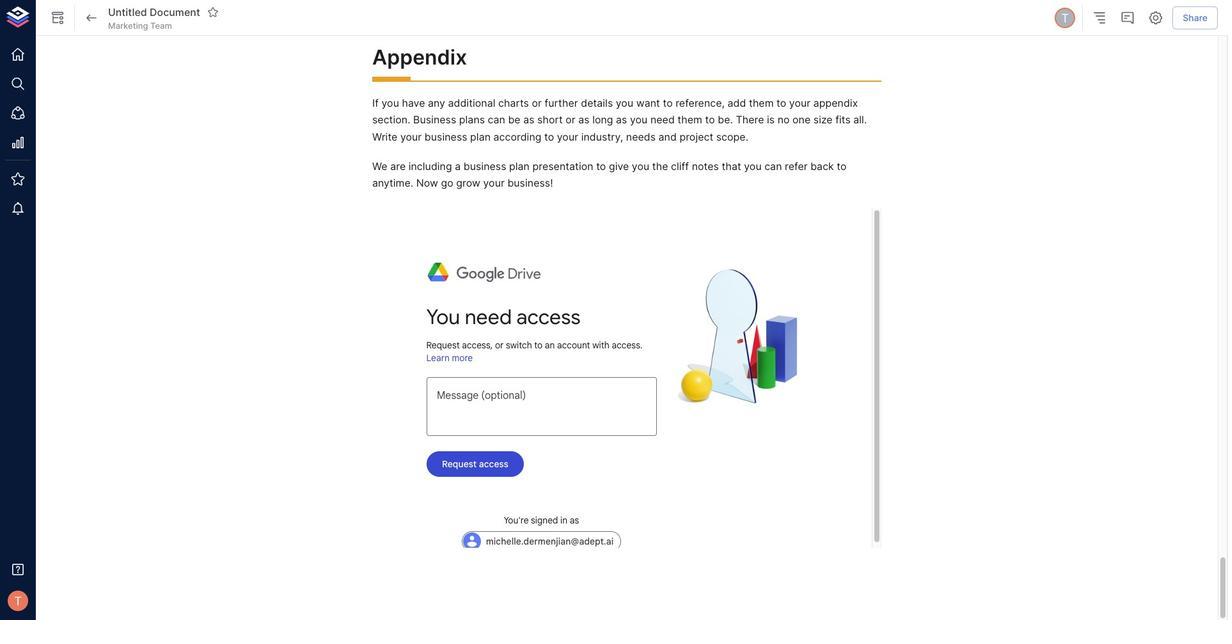 Task type: locate. For each thing, give the bounding box(es) containing it.
t
[[1062, 11, 1069, 25], [14, 594, 22, 608]]

need
[[651, 113, 675, 126]]

appendix
[[372, 45, 467, 70]]

a
[[455, 160, 461, 173]]

t for topmost the t button
[[1062, 11, 1069, 25]]

notes
[[692, 160, 719, 173]]

0 vertical spatial t
[[1062, 11, 1069, 25]]

further
[[545, 97, 578, 109]]

grow
[[456, 177, 481, 190]]

all.
[[854, 113, 867, 126]]

business inside we are including a business plan presentation to give you the cliff notes that you can refer back to anytime. now go grow your business!
[[464, 160, 506, 173]]

needs
[[626, 130, 656, 143]]

0 horizontal spatial as
[[523, 113, 535, 126]]

1 vertical spatial t button
[[4, 587, 32, 616]]

1 vertical spatial t
[[14, 594, 22, 608]]

that
[[722, 160, 741, 173]]

or down "further"
[[566, 113, 576, 126]]

share
[[1183, 12, 1208, 23]]

0 horizontal spatial t
[[14, 594, 22, 608]]

1 horizontal spatial t button
[[1053, 6, 1078, 30]]

any
[[428, 97, 445, 109]]

your inside we are including a business plan presentation to give you the cliff notes that you can refer back to anytime. now go grow your business!
[[483, 177, 505, 190]]

be
[[508, 113, 521, 126]]

0 horizontal spatial t button
[[4, 587, 32, 616]]

back
[[811, 160, 834, 173]]

go
[[441, 177, 454, 190]]

plan up business! at left top
[[509, 160, 530, 173]]

one
[[793, 113, 811, 126]]

business!
[[508, 177, 553, 190]]

1 vertical spatial plan
[[509, 160, 530, 173]]

you up needs
[[630, 113, 648, 126]]

to up no
[[777, 97, 787, 109]]

team
[[150, 20, 172, 31]]

we are including a business plan presentation to give you the cliff notes that you can refer back to anytime. now go grow your business!
[[372, 160, 850, 190]]

to down short
[[544, 130, 554, 143]]

them up is
[[749, 97, 774, 109]]

business
[[425, 130, 467, 143], [464, 160, 506, 173]]

1 horizontal spatial can
[[765, 160, 782, 173]]

them up project
[[678, 113, 703, 126]]

as right long
[[616, 113, 627, 126]]

0 vertical spatial plan
[[470, 130, 491, 143]]

your right grow
[[483, 177, 505, 190]]

1 vertical spatial business
[[464, 160, 506, 173]]

you left the
[[632, 160, 650, 173]]

to
[[663, 97, 673, 109], [777, 97, 787, 109], [705, 113, 715, 126], [544, 130, 554, 143], [596, 160, 606, 173], [837, 160, 847, 173]]

1 horizontal spatial t
[[1062, 11, 1069, 25]]

your up one
[[789, 97, 811, 109]]

0 horizontal spatial or
[[532, 97, 542, 109]]

can left be
[[488, 113, 505, 126]]

section.
[[372, 113, 410, 126]]

plan down plans
[[470, 130, 491, 143]]

scope.
[[716, 130, 749, 143]]

plan
[[470, 130, 491, 143], [509, 160, 530, 173]]

0 vertical spatial business
[[425, 130, 467, 143]]

are
[[390, 160, 406, 173]]

business
[[413, 113, 456, 126]]

charts
[[498, 97, 529, 109]]

them
[[749, 97, 774, 109], [678, 113, 703, 126]]

business up grow
[[464, 160, 506, 173]]

you
[[382, 97, 399, 109], [616, 97, 634, 109], [630, 113, 648, 126], [632, 160, 650, 173], [744, 160, 762, 173]]

favorite image
[[207, 6, 219, 18]]

business down business
[[425, 130, 467, 143]]

t button
[[1053, 6, 1078, 30], [4, 587, 32, 616]]

show wiki image
[[50, 10, 65, 26]]

can inside we are including a business plan presentation to give you the cliff notes that you can refer back to anytime. now go grow your business!
[[765, 160, 782, 173]]

2 as from the left
[[579, 113, 590, 126]]

1 horizontal spatial them
[[749, 97, 774, 109]]

have
[[402, 97, 425, 109]]

be.
[[718, 113, 733, 126]]

fits
[[836, 113, 851, 126]]

0 vertical spatial can
[[488, 113, 505, 126]]

untitled document
[[108, 6, 200, 18]]

1 horizontal spatial as
[[579, 113, 590, 126]]

marketing team link
[[108, 20, 172, 31]]

as left long
[[579, 113, 590, 126]]

is
[[767, 113, 775, 126]]

size
[[814, 113, 833, 126]]

2 horizontal spatial as
[[616, 113, 627, 126]]

go back image
[[84, 10, 99, 26]]

as right be
[[523, 113, 535, 126]]

1 vertical spatial them
[[678, 113, 703, 126]]

presentation
[[533, 160, 594, 173]]

project
[[680, 130, 714, 143]]

0 horizontal spatial can
[[488, 113, 505, 126]]

1 vertical spatial can
[[765, 160, 782, 173]]

the
[[652, 160, 668, 173]]

or up short
[[532, 97, 542, 109]]

can
[[488, 113, 505, 126], [765, 160, 782, 173]]

can left refer
[[765, 160, 782, 173]]

0 horizontal spatial plan
[[470, 130, 491, 143]]

1 horizontal spatial plan
[[509, 160, 530, 173]]

0 horizontal spatial them
[[678, 113, 703, 126]]

or
[[532, 97, 542, 109], [566, 113, 576, 126]]

1 horizontal spatial or
[[566, 113, 576, 126]]

short
[[538, 113, 563, 126]]

there
[[736, 113, 764, 126]]

your
[[789, 97, 811, 109], [400, 130, 422, 143], [557, 130, 579, 143], [483, 177, 505, 190]]

comments image
[[1121, 10, 1136, 26]]

no
[[778, 113, 790, 126]]

as
[[523, 113, 535, 126], [579, 113, 590, 126], [616, 113, 627, 126]]

marketing
[[108, 20, 148, 31]]



Task type: vqa. For each thing, say whether or not it's contained in the screenshot.
Product
no



Task type: describe. For each thing, give the bounding box(es) containing it.
reference,
[[676, 97, 725, 109]]

0 vertical spatial or
[[532, 97, 542, 109]]

long
[[593, 113, 613, 126]]

marketing team
[[108, 20, 172, 31]]

business inside if you have any additional charts or further details you want to reference, add them to your appendix section. business plans can be as short or as long as you need them to be. there is no one size fits all. write your business plan according to your industry, needs and project scope.
[[425, 130, 467, 143]]

0 vertical spatial them
[[749, 97, 774, 109]]

share button
[[1173, 6, 1218, 30]]

appendix
[[814, 97, 858, 109]]

1 vertical spatial or
[[566, 113, 576, 126]]

give
[[609, 160, 629, 173]]

refer
[[785, 160, 808, 173]]

write
[[372, 130, 398, 143]]

table of contents image
[[1092, 10, 1108, 26]]

we
[[372, 160, 388, 173]]

now
[[416, 177, 438, 190]]

3 as from the left
[[616, 113, 627, 126]]

your down short
[[557, 130, 579, 143]]

want
[[636, 97, 660, 109]]

plan inside if you have any additional charts or further details you want to reference, add them to your appendix section. business plans can be as short or as long as you need them to be. there is no one size fits all. write your business plan according to your industry, needs and project scope.
[[470, 130, 491, 143]]

to left be.
[[705, 113, 715, 126]]

and
[[659, 130, 677, 143]]

t for bottommost the t button
[[14, 594, 22, 608]]

can inside if you have any additional charts or further details you want to reference, add them to your appendix section. business plans can be as short or as long as you need them to be. there is no one size fits all. write your business plan according to your industry, needs and project scope.
[[488, 113, 505, 126]]

document
[[150, 6, 200, 18]]

additional
[[448, 97, 496, 109]]

to up need
[[663, 97, 673, 109]]

to left give
[[596, 160, 606, 173]]

you left want
[[616, 97, 634, 109]]

0 vertical spatial t button
[[1053, 6, 1078, 30]]

plan inside we are including a business plan presentation to give you the cliff notes that you can refer back to anytime. now go grow your business!
[[509, 160, 530, 173]]

if you have any additional charts or further details you want to reference, add them to your appendix section. business plans can be as short or as long as you need them to be. there is no one size fits all. write your business plan according to your industry, needs and project scope.
[[372, 97, 870, 143]]

your down section. at the left top of the page
[[400, 130, 422, 143]]

if
[[372, 97, 379, 109]]

including
[[409, 160, 452, 173]]

plans
[[459, 113, 485, 126]]

untitled
[[108, 6, 147, 18]]

anytime.
[[372, 177, 413, 190]]

add
[[728, 97, 746, 109]]

you right 'if'
[[382, 97, 399, 109]]

1 as from the left
[[523, 113, 535, 126]]

cliff
[[671, 160, 689, 173]]

settings image
[[1149, 10, 1164, 26]]

you right "that"
[[744, 160, 762, 173]]

industry,
[[581, 130, 623, 143]]

to right "back"
[[837, 160, 847, 173]]

according
[[494, 130, 542, 143]]

details
[[581, 97, 613, 109]]



